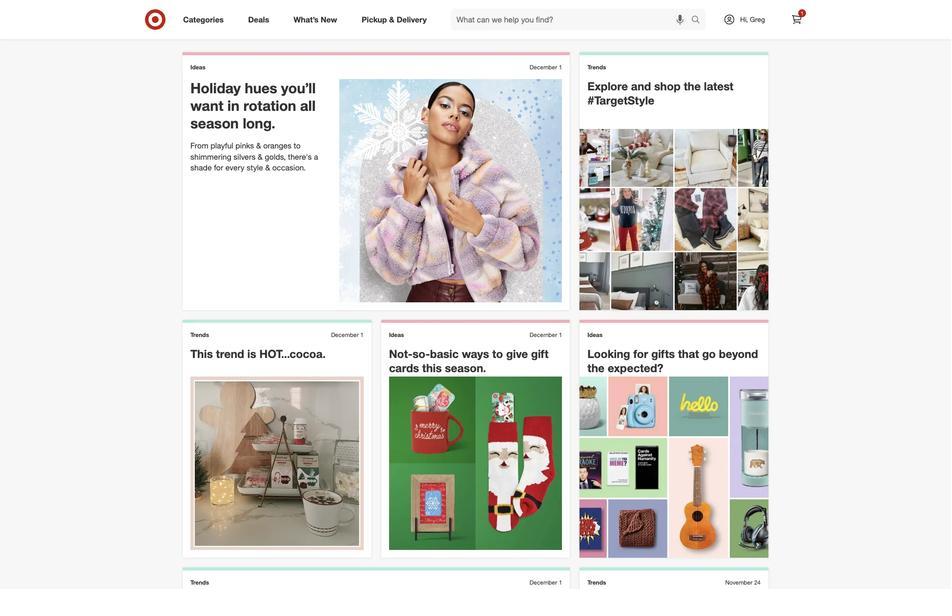 Task type: locate. For each thing, give the bounding box(es) containing it.
shop
[[655, 79, 681, 93]]

/
[[476, 14, 478, 23]]

search
[[688, 15, 711, 25]]

1 vertical spatial for
[[634, 347, 649, 361]]

for
[[214, 163, 223, 173], [634, 347, 649, 361]]

#targetstyle
[[588, 93, 655, 107]]

trends
[[588, 63, 607, 71], [191, 331, 209, 339], [191, 579, 209, 586], [588, 579, 607, 586]]

2 horizontal spatial ideas
[[588, 331, 603, 339]]

&
[[389, 14, 395, 24], [256, 141, 261, 150], [258, 152, 263, 162], [265, 163, 270, 173]]

0 vertical spatial for
[[214, 163, 223, 173]]

not-so-basic ways to give gift cards this season. image
[[389, 377, 563, 550]]

holiday hues you'll want in rotation all season long.
[[191, 79, 316, 132]]

0 horizontal spatial for
[[214, 163, 223, 173]]

a
[[314, 152, 318, 162]]

december
[[530, 63, 558, 71], [331, 331, 359, 339], [530, 331, 558, 339], [530, 579, 558, 586]]

hi,
[[741, 15, 749, 23]]

shade
[[191, 163, 212, 173]]

for down the shimmering
[[214, 163, 223, 173]]

not-so-basic ways to give gift cards this season.
[[389, 347, 549, 375]]

target
[[453, 14, 474, 23]]

0 vertical spatial to
[[294, 141, 301, 150]]

greg
[[751, 15, 766, 23]]

ideas
[[191, 63, 206, 71], [389, 331, 404, 339], [588, 331, 603, 339]]

rotation
[[244, 97, 296, 114]]

ways
[[462, 347, 490, 361]]

1 vertical spatial the
[[588, 361, 605, 375]]

for up expected?
[[634, 347, 649, 361]]

categories link
[[175, 9, 236, 30]]

1
[[802, 10, 804, 16], [559, 63, 563, 71], [361, 331, 364, 339], [559, 331, 563, 339], [559, 579, 563, 586]]

december for the this trend is hot...cocoa. image
[[331, 331, 359, 339]]

1 horizontal spatial the
[[684, 79, 701, 93]]

& up style
[[258, 152, 263, 162]]

holiday hues you'll want in rotation all season long. image
[[339, 79, 563, 302]]

occasion.
[[273, 163, 306, 173]]

to
[[294, 141, 301, 150], [493, 347, 503, 361]]

ideas up the not-
[[389, 331, 404, 339]]

pickup & delivery
[[362, 14, 427, 24]]

from playful pinks & oranges to shimmering silvers & golds, there's a shade for every style & occasion.
[[191, 141, 318, 173]]

What can we help you find? suggestions appear below search field
[[451, 9, 694, 30]]

season.
[[445, 361, 487, 375]]

so-
[[413, 347, 430, 361]]

24
[[755, 579, 761, 586]]

new
[[321, 14, 338, 24]]

november 24
[[726, 579, 761, 586]]

in
[[228, 97, 240, 114]]

explore and shop the latest #targetstyle
[[588, 79, 734, 107]]

the right shop
[[684, 79, 701, 93]]

search button
[[688, 9, 711, 32]]

there's
[[288, 152, 312, 162]]

not-
[[389, 347, 413, 361]]

latest
[[705, 79, 734, 93]]

looking
[[588, 347, 631, 361]]

1 horizontal spatial ideas
[[389, 331, 404, 339]]

december 1 for the not-so-basic ways to give gift cards this season. image
[[530, 331, 563, 339]]

trend
[[216, 347, 244, 361]]

to up there's at the top left of page
[[294, 141, 301, 150]]

this trend is hot...cocoa.
[[191, 347, 326, 361]]

cards
[[389, 361, 419, 375]]

looking for gifts that go beyond the expected?
[[588, 347, 759, 375]]

the
[[684, 79, 701, 93], [588, 361, 605, 375]]

0 vertical spatial the
[[684, 79, 701, 93]]

and
[[632, 79, 652, 93]]

ideas for holiday hues you'll want in rotation all season long. image
[[191, 63, 206, 71]]

ideas up looking
[[588, 331, 603, 339]]

the down looking
[[588, 361, 605, 375]]

0 horizontal spatial the
[[588, 361, 605, 375]]

1 horizontal spatial to
[[493, 347, 503, 361]]

go
[[703, 347, 716, 361]]

december 1
[[530, 63, 563, 71], [331, 331, 364, 339], [530, 331, 563, 339], [530, 579, 563, 586]]

finds
[[480, 14, 499, 23]]

the inside explore and shop the latest #targetstyle
[[684, 79, 701, 93]]

0 horizontal spatial ideas
[[191, 63, 206, 71]]

to left give at the right bottom
[[493, 347, 503, 361]]

1 for the not-so-basic ways to give gift cards this season. image
[[559, 331, 563, 339]]

for inside from playful pinks & oranges to shimmering silvers & golds, there's a shade for every style & occasion.
[[214, 163, 223, 173]]

this
[[191, 347, 213, 361]]

season
[[191, 115, 239, 132]]

december 1 for holiday hues you'll want in rotation all season long. image
[[530, 63, 563, 71]]

0 horizontal spatial to
[[294, 141, 301, 150]]

what's new
[[294, 14, 338, 24]]

1 vertical spatial to
[[493, 347, 503, 361]]

ideas up holiday
[[191, 63, 206, 71]]

the inside looking for gifts that go beyond the expected?
[[588, 361, 605, 375]]

categories
[[183, 14, 224, 24]]

1 horizontal spatial for
[[634, 347, 649, 361]]

gifts
[[652, 347, 676, 361]]

for inside looking for gifts that go beyond the expected?
[[634, 347, 649, 361]]



Task type: describe. For each thing, give the bounding box(es) containing it.
give
[[507, 347, 528, 361]]

deals
[[248, 14, 269, 24]]

delivery
[[397, 14, 427, 24]]

holiday
[[191, 79, 241, 97]]

you'll
[[281, 79, 316, 97]]

collage of people showing off their #targetstyle image
[[580, 129, 769, 310]]

shimmering
[[191, 152, 232, 162]]

pickup & delivery link
[[354, 9, 439, 30]]

& right pickup
[[389, 14, 395, 24]]

collage of gift ideas image
[[580, 377, 769, 558]]

want
[[191, 97, 224, 114]]

this
[[423, 361, 442, 375]]

1 for holiday hues you'll want in rotation all season long. image
[[559, 63, 563, 71]]

what's new link
[[286, 9, 350, 30]]

& right style
[[265, 163, 270, 173]]

playful
[[211, 141, 234, 150]]

is
[[248, 347, 256, 361]]

what's
[[294, 14, 319, 24]]

explore
[[588, 79, 629, 93]]

december 1 for the this trend is hot...cocoa. image
[[331, 331, 364, 339]]

target link
[[453, 14, 474, 23]]

all
[[300, 97, 316, 114]]

target / finds
[[453, 14, 499, 23]]

november
[[726, 579, 753, 586]]

to inside from playful pinks & oranges to shimmering silvers & golds, there's a shade for every style & occasion.
[[294, 141, 301, 150]]

hues
[[245, 79, 277, 97]]

silvers
[[234, 152, 256, 162]]

december for the not-so-basic ways to give gift cards this season. image
[[530, 331, 558, 339]]

every
[[226, 163, 245, 173]]

hi, greg
[[741, 15, 766, 23]]

beyond
[[720, 347, 759, 361]]

1 for the this trend is hot...cocoa. image
[[361, 331, 364, 339]]

expected?
[[608, 361, 664, 375]]

1 link
[[787, 9, 808, 30]]

from
[[191, 141, 209, 150]]

pinks
[[236, 141, 254, 150]]

ideas for the not-so-basic ways to give gift cards this season. image
[[389, 331, 404, 339]]

long.
[[243, 115, 276, 132]]

gift
[[532, 347, 549, 361]]

basic
[[430, 347, 459, 361]]

deals link
[[240, 9, 282, 30]]

pickup
[[362, 14, 387, 24]]

golds,
[[265, 152, 286, 162]]

& right pinks at left
[[256, 141, 261, 150]]

oranges
[[264, 141, 292, 150]]

that
[[679, 347, 700, 361]]

style
[[247, 163, 263, 173]]

this trend is hot...cocoa. image
[[191, 377, 364, 550]]

to inside not-so-basic ways to give gift cards this season.
[[493, 347, 503, 361]]

december for holiday hues you'll want in rotation all season long. image
[[530, 63, 558, 71]]

hot...cocoa.
[[260, 347, 326, 361]]



Task type: vqa. For each thing, say whether or not it's contained in the screenshot.
occasion.
yes



